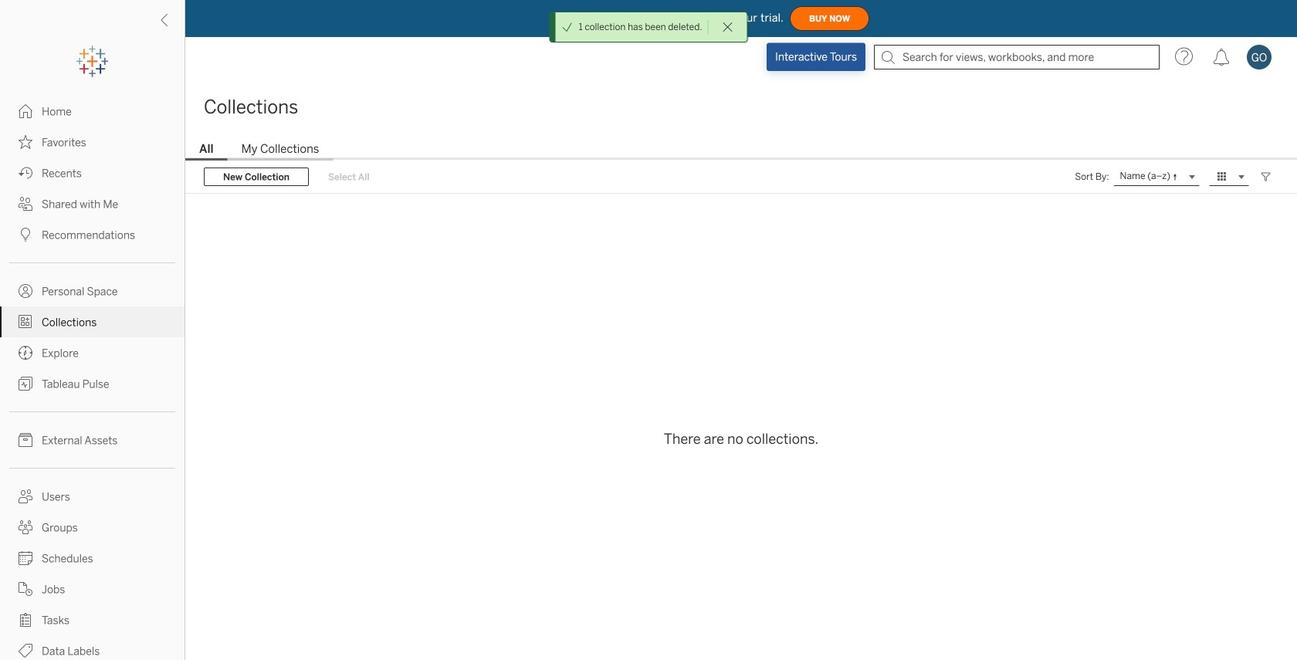 Task type: describe. For each thing, give the bounding box(es) containing it.
navigation panel element
[[0, 46, 185, 661]]

success image
[[562, 22, 573, 32]]

main navigation. press the up and down arrow keys to access links. element
[[0, 96, 185, 661]]



Task type: vqa. For each thing, say whether or not it's contained in the screenshot.
main content
yes



Task type: locate. For each thing, give the bounding box(es) containing it.
sub-spaces tab list
[[185, 141, 1298, 161]]

alert
[[579, 20, 703, 34]]

Search for views, workbooks, and more text field
[[875, 45, 1160, 70]]

main content
[[185, 77, 1298, 661]]

grid view image
[[1216, 170, 1230, 184]]

navigation
[[185, 138, 1298, 161]]



